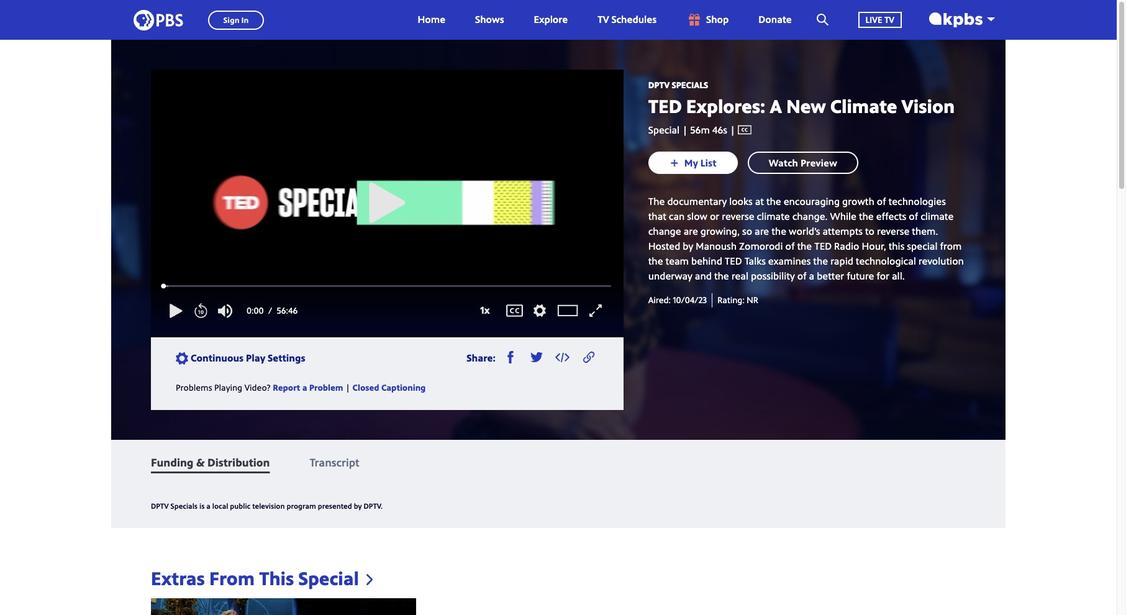 Task type: vqa. For each thing, say whether or not it's contained in the screenshot.
2nd - from right
no



Task type: locate. For each thing, give the bounding box(es) containing it.
dptv right the presented
[[364, 501, 381, 511]]

1 horizontal spatial are
[[755, 225, 770, 238]]

10/04/23
[[674, 294, 708, 306]]

public
[[230, 501, 251, 511]]

2 horizontal spatial ted
[[815, 240, 832, 253]]

0 horizontal spatial special
[[299, 565, 359, 591]]

dptv inside the dptv specials ted explores: a new climate vision
[[649, 79, 670, 91]]

manoush
[[696, 240, 737, 253]]

extras from this special
[[151, 565, 359, 591]]

2 horizontal spatial |
[[728, 123, 739, 136]]

playing
[[214, 381, 243, 393]]

from
[[210, 565, 255, 591]]

the
[[767, 195, 782, 208], [860, 210, 874, 223], [772, 225, 787, 238], [798, 240, 813, 253], [649, 254, 664, 268], [814, 254, 829, 268], [715, 269, 730, 283]]

0 horizontal spatial specials
[[171, 501, 198, 511]]

2 horizontal spatial dptv
[[649, 79, 670, 91]]

specials for ted
[[672, 79, 709, 91]]

the documentary looks at the encouraging growth of technologies that can slow or reverse climate change. while the effects of climate change are growing, so are the world's attempts to reverse them. hosted by manoush zomorodi of the ted radio hour, this special from the team behind ted talks examines the rapid technological revolution underway and the real possibility of a better future for all.
[[649, 195, 965, 283]]

climate up them.
[[921, 210, 954, 223]]

real
[[732, 269, 749, 283]]

0 vertical spatial specials
[[672, 79, 709, 91]]

home link
[[406, 0, 458, 40]]

problem
[[309, 381, 343, 393]]

specials up the explores:
[[672, 79, 709, 91]]

dptv up "special | 56m 46s"
[[649, 79, 670, 91]]

0 horizontal spatial reverse
[[722, 210, 755, 223]]

funding
[[151, 455, 194, 470]]

live
[[866, 13, 883, 25]]

| left '56m'
[[683, 123, 688, 136]]

report a problem button
[[273, 380, 343, 395]]

dptv specials link
[[649, 79, 709, 91]]

technological
[[856, 254, 917, 268]]

2 climate from the left
[[921, 210, 954, 223]]

1 vertical spatial a
[[303, 381, 307, 393]]

are down slow
[[684, 225, 699, 238]]

1 horizontal spatial reverse
[[878, 225, 910, 238]]

closed
[[353, 381, 380, 393]]

live tv
[[866, 13, 895, 25]]

rapid
[[831, 254, 854, 268]]

tv schedules link
[[586, 0, 669, 40]]

0 vertical spatial by
[[683, 240, 694, 253]]

hour,
[[862, 240, 887, 253]]

46s
[[713, 123, 728, 136]]

| left closed
[[346, 381, 351, 393]]

extras
[[151, 565, 205, 591]]

0 vertical spatial a
[[810, 269, 815, 283]]

the up the zomorodi at top
[[772, 225, 787, 238]]

0 horizontal spatial ted
[[649, 93, 682, 119]]

continuous
[[191, 351, 244, 365]]

to
[[866, 225, 875, 238]]

shows
[[476, 13, 504, 26]]

tab list containing funding & distribution
[[111, 440, 1006, 485]]

0 horizontal spatial climate
[[757, 210, 790, 223]]

search image
[[817, 14, 829, 25]]

special left '56m'
[[649, 123, 680, 136]]

revolution
[[919, 254, 965, 268]]

1 horizontal spatial specials
[[672, 79, 709, 91]]

1 horizontal spatial a
[[303, 381, 307, 393]]

tv left schedules
[[598, 13, 609, 26]]

1 are from the left
[[684, 225, 699, 238]]

that
[[649, 210, 667, 223]]

tv right live at the right top of the page
[[885, 13, 895, 25]]

report
[[273, 381, 300, 393]]

special | 56m 46s
[[649, 123, 728, 136]]

hosted
[[649, 240, 681, 253]]

aired:           10/04/23
[[649, 294, 708, 306]]

1 vertical spatial ted
[[815, 240, 832, 253]]

reverse
[[722, 210, 755, 223], [878, 225, 910, 238]]

transcript
[[310, 455, 360, 470]]

reverse down effects
[[878, 225, 910, 238]]

1 horizontal spatial by
[[683, 240, 694, 253]]

a right report
[[303, 381, 307, 393]]

is
[[199, 501, 205, 511]]

by right the presented
[[354, 501, 362, 511]]

possibility
[[751, 269, 795, 283]]

the down world's
[[798, 240, 813, 253]]

| down the explores:
[[728, 123, 739, 136]]

2 horizontal spatial a
[[810, 269, 815, 283]]

video thumbnail: dptv specials ted explores: a new climate vision preview image
[[151, 598, 416, 615]]

problems
[[176, 381, 212, 393]]

settings
[[268, 351, 306, 365]]

aired:
[[649, 294, 671, 306]]

kpbs image
[[930, 12, 983, 27]]

0 horizontal spatial a
[[207, 501, 211, 511]]

ted
[[649, 93, 682, 119], [815, 240, 832, 253], [725, 254, 743, 268]]

1 horizontal spatial |
[[683, 123, 688, 136]]

special
[[649, 123, 680, 136], [299, 565, 359, 591]]

the right and
[[715, 269, 730, 283]]

shop
[[707, 13, 729, 26]]

by
[[683, 240, 694, 253], [354, 501, 362, 511]]

are right so
[[755, 225, 770, 238]]

1 vertical spatial reverse
[[878, 225, 910, 238]]

a right is
[[207, 501, 211, 511]]

the down hosted
[[649, 254, 664, 268]]

special right this
[[299, 565, 359, 591]]

0 horizontal spatial dptv
[[151, 501, 169, 511]]

1 horizontal spatial climate
[[921, 210, 954, 223]]

0 horizontal spatial are
[[684, 225, 699, 238]]

0 vertical spatial ted
[[649, 93, 682, 119]]

0 vertical spatial reverse
[[722, 210, 755, 223]]

by up team
[[683, 240, 694, 253]]

2 vertical spatial a
[[207, 501, 211, 511]]

twitter image
[[531, 351, 543, 364]]

ted down dptv specials link
[[649, 93, 682, 119]]

technologies
[[889, 195, 947, 208]]

dptv
[[649, 79, 670, 91], [151, 501, 169, 511], [364, 501, 381, 511]]

1 horizontal spatial special
[[649, 123, 680, 136]]

0 horizontal spatial by
[[354, 501, 362, 511]]

donate link
[[747, 0, 805, 40]]

closed captioning link
[[353, 381, 426, 393]]

a left better
[[810, 269, 815, 283]]

shop link
[[674, 0, 742, 40]]

special
[[908, 240, 938, 253]]

effects
[[877, 210, 907, 223]]

the up to
[[860, 210, 874, 223]]

of
[[877, 195, 887, 208], [910, 210, 919, 223], [786, 240, 795, 253], [798, 269, 807, 283]]

dptv left is
[[151, 501, 169, 511]]

talks
[[745, 254, 766, 268]]

explore link
[[522, 0, 581, 40]]

local
[[212, 501, 228, 511]]

specials inside the dptv specials ted explores: a new climate vision
[[672, 79, 709, 91]]

tab list
[[111, 440, 1006, 485]]

1 horizontal spatial ted
[[725, 254, 743, 268]]

better
[[817, 269, 845, 283]]

a
[[810, 269, 815, 283], [303, 381, 307, 393], [207, 501, 211, 511]]

specials for is
[[171, 501, 198, 511]]

reverse down looks
[[722, 210, 755, 223]]

56m
[[691, 123, 710, 136]]

specials left is
[[171, 501, 198, 511]]

1 vertical spatial specials
[[171, 501, 198, 511]]

continuous play settings
[[191, 351, 306, 365]]

climate down at
[[757, 210, 790, 223]]

ted up real
[[725, 254, 743, 268]]

ted left radio
[[815, 240, 832, 253]]

change.
[[793, 210, 828, 223]]

growing,
[[701, 225, 740, 238]]



Task type: describe. For each thing, give the bounding box(es) containing it.
1 horizontal spatial tv
[[885, 13, 895, 25]]

from
[[941, 240, 962, 253]]

by inside the documentary looks at the encouraging growth of technologies that can slow or reverse climate change. while the effects of climate change are growing, so are the world's attempts to reverse them. hosted by manoush zomorodi of the ted radio hour, this special from the team behind ted talks examines the rapid technological revolution underway and the real possibility of a better future for all.
[[683, 240, 694, 253]]

pbs image
[[134, 6, 183, 34]]

radio
[[835, 240, 860, 253]]

dptv specials ted explores: a new climate vision
[[649, 79, 955, 119]]

this
[[259, 565, 294, 591]]

or
[[710, 210, 720, 223]]

extras from this special link
[[151, 565, 373, 591]]

rating: nr
[[718, 294, 759, 306]]

all.
[[893, 269, 905, 283]]

program
[[287, 501, 316, 511]]

1 climate from the left
[[757, 210, 790, 223]]

examines
[[769, 254, 811, 268]]

1 vertical spatial special
[[299, 565, 359, 591]]

0 horizontal spatial |
[[346, 381, 351, 393]]

of down technologies
[[910, 210, 919, 223]]

vision
[[902, 93, 955, 119]]

can
[[669, 210, 685, 223]]

change
[[649, 225, 682, 238]]

zomorodi
[[740, 240, 784, 253]]

encouraging
[[784, 195, 840, 208]]

explore
[[534, 13, 568, 26]]

schedules
[[612, 13, 657, 26]]

this
[[889, 240, 905, 253]]

so
[[743, 225, 753, 238]]

documentary
[[668, 195, 727, 208]]

slow
[[688, 210, 708, 223]]

growth
[[843, 195, 875, 208]]

0 vertical spatial special
[[649, 123, 680, 136]]

future
[[847, 269, 875, 283]]

home
[[418, 13, 446, 26]]

the
[[649, 195, 665, 208]]

a inside the documentary looks at the encouraging growth of technologies that can slow or reverse climate change. while the effects of climate change are growing, so are the world's attempts to reverse them. hosted by manoush zomorodi of the ted radio hour, this special from the team behind ted talks examines the rapid technological revolution underway and the real possibility of a better future for all.
[[810, 269, 815, 283]]

2 are from the left
[[755, 225, 770, 238]]

.
[[381, 501, 383, 511]]

play
[[246, 351, 266, 365]]

world's
[[789, 225, 821, 238]]

attempts
[[823, 225, 863, 238]]

captioning
[[382, 381, 426, 393]]

explores:
[[687, 93, 766, 119]]

of up examines
[[786, 240, 795, 253]]

ted inside the dptv specials ted explores: a new climate vision
[[649, 93, 682, 119]]

dptv for is
[[151, 501, 169, 511]]

rating:
[[718, 294, 745, 306]]

new
[[787, 93, 827, 119]]

looks
[[730, 195, 753, 208]]

the up better
[[814, 254, 829, 268]]

facebook image
[[505, 351, 517, 364]]

1 horizontal spatial dptv
[[364, 501, 381, 511]]

them.
[[913, 225, 939, 238]]

while
[[831, 210, 857, 223]]

0 horizontal spatial tv
[[598, 13, 609, 26]]

the right at
[[767, 195, 782, 208]]

video?
[[245, 381, 271, 393]]

funding & distribution
[[151, 455, 270, 470]]

for
[[877, 269, 890, 283]]

tv schedules
[[598, 13, 657, 26]]

&
[[196, 455, 205, 470]]

1 vertical spatial by
[[354, 501, 362, 511]]

of up effects
[[877, 195, 887, 208]]

live tv link
[[846, 0, 915, 40]]

problems playing video? report a problem | closed captioning
[[176, 381, 426, 393]]

donate
[[759, 13, 792, 26]]

underway
[[649, 269, 693, 283]]

and
[[695, 269, 712, 283]]

2 vertical spatial ted
[[725, 254, 743, 268]]

nr
[[747, 294, 759, 306]]

dptv specials is a local public television program presented by dptv .
[[151, 501, 383, 511]]

share:
[[467, 351, 496, 365]]

shows link
[[463, 0, 517, 40]]

presented
[[318, 501, 352, 511]]

dptv for ted
[[649, 79, 670, 91]]

distribution
[[208, 455, 270, 470]]

team
[[666, 254, 689, 268]]

funding & distribution link
[[151, 455, 270, 470]]

behind
[[692, 254, 723, 268]]

transcript link
[[310, 455, 360, 470]]

of down examines
[[798, 269, 807, 283]]

at
[[756, 195, 764, 208]]

television
[[252, 501, 285, 511]]



